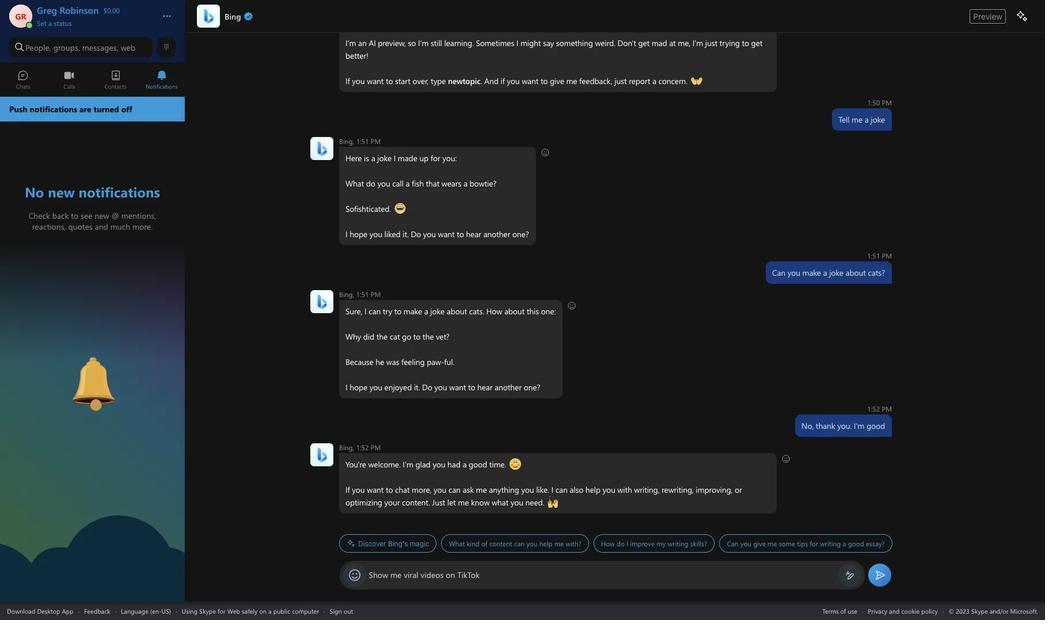 Task type: vqa. For each thing, say whether or not it's contained in the screenshot.
leftmost or
yes



Task type: describe. For each thing, give the bounding box(es) containing it.
bing, for sure,
[[339, 290, 354, 299]]

terms of use
[[823, 607, 858, 616]]

what kind of content can you help me with?
[[449, 539, 582, 549]]

policy
[[922, 607, 939, 616]]

like
[[447, 0, 459, 10]]

for inside button
[[810, 539, 819, 549]]

out
[[344, 607, 353, 616]]

sign
[[330, 607, 342, 616]]

download
[[7, 607, 35, 616]]

here is a joke i made up for you: what do you call a fish that wears a bowtie? sofishticated.
[[345, 153, 497, 214]]

kids.
[[404, 12, 419, 23]]

improve
[[630, 539, 655, 549]]

1 get from the left
[[638, 37, 650, 48]]

over,
[[413, 75, 429, 86]]

need.
[[526, 497, 544, 508]]

a inside ask me any type of question, like finding vegan restaurants in cambridge, itinerary for your trip to europe or drafting a story for curious kids. in groups, remember to mention me with @bing. i'm an ai preview, so i'm still learning. sometimes i might say something weird. don't get mad at me, i'm just trying to get better! if you want to start over, type
[[749, 0, 753, 10]]

ask
[[345, 0, 358, 10]]

privacy and cookie policy
[[869, 607, 939, 616]]

groups, inside ask me any type of question, like finding vegan restaurants in cambridge, itinerary for your trip to europe or drafting a story for curious kids. in groups, remember to mention me with @bing. i'm an ai preview, so i'm still learning. sometimes i might say something weird. don't get mad at me, i'm just trying to get better! if you want to start over, type
[[430, 12, 456, 23]]

me inside "button"
[[554, 539, 564, 549]]

1 vertical spatial good
[[469, 459, 487, 470]]

discover bing's magic
[[358, 540, 429, 548]]

joke inside sure, i can try to make a joke about cats. how about this one: why did the cat go to the vet? because he was feeling paw-ful. i hope you enjoyed it. do you want to hear another one?
[[430, 306, 445, 317]]

want down wears
[[438, 229, 455, 240]]

tell
[[839, 114, 850, 125]]

2 horizontal spatial of
[[841, 607, 847, 616]]

one? inside sure, i can try to make a joke about cats. how about this one: why did the cat go to the vet? because he was feeling paw-ful. i hope you enjoyed it. do you want to hear another one?
[[524, 382, 540, 393]]

or inside ask me any type of question, like finding vegan restaurants in cambridge, itinerary for your trip to europe or drafting a story for curious kids. in groups, remember to mention me with @bing. i'm an ai preview, so i'm still learning. sometimes i might say something weird. don't get mad at me, i'm just trying to get better! if you want to start over, type
[[710, 0, 717, 10]]

sometimes
[[476, 37, 514, 48]]

a right wears
[[463, 178, 467, 189]]

newtopic . and if you want to give me feedback, just report a concern.
[[448, 75, 690, 86]]

chat
[[395, 485, 410, 496]]

0 vertical spatial do
[[411, 229, 421, 240]]

@bing.
[[566, 12, 590, 23]]

and
[[890, 607, 900, 616]]

1:50
[[868, 98, 880, 107]]

can up handsinair
[[556, 485, 568, 496]]

preview,
[[378, 37, 406, 48]]

0 vertical spatial 1:52
[[868, 405, 880, 414]]

sign out link
[[330, 607, 353, 616]]

i'm right you. on the bottom
[[854, 421, 865, 432]]

i'm right me,
[[693, 37, 703, 48]]

writing inside 'button'
[[668, 539, 689, 549]]

set a status button
[[37, 16, 151, 28]]

some
[[779, 539, 796, 549]]

i'm left glad
[[403, 459, 413, 470]]

desktop
[[37, 607, 60, 616]]

rewriting,
[[662, 485, 694, 496]]

try
[[383, 306, 392, 317]]

can for can you make a joke about cats?
[[772, 267, 786, 278]]

can inside sure, i can try to make a joke about cats. how about this one: why did the cat go to the vet? because he was feeling paw-ful. i hope you enjoyed it. do you want to hear another one?
[[369, 306, 381, 317]]

0 vertical spatial another
[[483, 229, 510, 240]]

joke inside the here is a joke i made up for you: what do you call a fish that wears a bowtie? sofishticated.
[[377, 153, 392, 164]]

an
[[358, 37, 367, 48]]

you:
[[442, 153, 457, 164]]

2 horizontal spatial about
[[846, 267, 866, 278]]

let
[[447, 497, 456, 508]]

web
[[227, 607, 240, 616]]

anything
[[489, 485, 519, 496]]

good inside button
[[848, 539, 864, 549]]

newtopic
[[448, 75, 481, 86]]

you're welcome. i'm glad you had a good time.
[[345, 459, 508, 470]]

bowtie?
[[470, 178, 497, 189]]

improving,
[[696, 485, 733, 496]]

if inside if you want to chat more, you can ask me anything you like. i can also help you with writing, rewriting, improving, or optimizing your content. just let me know what you need.
[[345, 485, 350, 496]]

time.
[[489, 459, 506, 470]]

1 hope from the top
[[350, 229, 367, 240]]

writing inside button
[[820, 539, 841, 549]]

using skype for web safely on a public computer
[[182, 607, 319, 616]]

joke down the 1:50 pm
[[871, 114, 885, 125]]

people, groups, messages, web button
[[9, 37, 153, 58]]

concern.
[[659, 75, 688, 86]]

made
[[398, 153, 417, 164]]

vegan
[[487, 0, 508, 10]]

0 vertical spatial one?
[[512, 229, 529, 240]]

story
[[345, 12, 363, 23]]

why
[[345, 331, 361, 342]]

know
[[471, 497, 490, 508]]

preview
[[974, 11, 1003, 21]]

a inside button
[[843, 539, 846, 549]]

Type a message text field
[[369, 570, 836, 581]]

cats?
[[868, 267, 885, 278]]

want right if
[[522, 75, 539, 86]]

discover
[[358, 540, 386, 548]]

you inside can you give me some tips for writing a good essay? button
[[741, 539, 752, 549]]

bing, for you're
[[339, 443, 354, 452]]

show me viral videos on tiktok
[[369, 570, 480, 581]]

you inside what kind of content can you help me with? "button"
[[526, 539, 538, 549]]

go
[[402, 331, 411, 342]]

status
[[54, 18, 72, 28]]

that
[[426, 178, 440, 189]]

0 horizontal spatial on
[[260, 607, 267, 616]]

download desktop app link
[[7, 607, 73, 616]]

2 the from the left
[[423, 331, 434, 342]]

0 vertical spatial good
[[867, 421, 885, 432]]

just inside ask me any type of question, like finding vegan restaurants in cambridge, itinerary for your trip to europe or drafting a story for curious kids. in groups, remember to mention me with @bing. i'm an ai preview, so i'm still learning. sometimes i might say something weird. don't get mad at me, i'm just trying to get better! if you want to start over, type
[[705, 37, 718, 48]]

feeling
[[401, 357, 425, 368]]

language
[[121, 607, 148, 616]]

me right tell
[[852, 114, 863, 125]]

me left viral
[[391, 570, 402, 581]]

mad
[[652, 37, 667, 48]]

learning.
[[444, 37, 474, 48]]

tell me a joke
[[839, 114, 885, 125]]

i down the sofishticated.
[[345, 229, 347, 240]]

messages,
[[82, 42, 119, 53]]

of inside ask me any type of question, like finding vegan restaurants in cambridge, itinerary for your trip to europe or drafting a story for curious kids. in groups, remember to mention me with @bing. i'm an ai preview, so i'm still learning. sometimes i might say something weird. don't get mad at me, i'm just trying to get better! if you want to start over, type
[[404, 0, 411, 10]]

content
[[489, 539, 512, 549]]

your inside if you want to chat more, you can ask me anything you like. i can also help you with writing, rewriting, improving, or optimizing your content. just let me know what you need.
[[384, 497, 400, 508]]

so
[[408, 37, 416, 48]]

a right is
[[371, 153, 375, 164]]

can you give me some tips for writing a good essay? button
[[720, 535, 893, 553]]

1 vertical spatial type
[[431, 75, 446, 86]]

enjoyed
[[384, 382, 412, 393]]

people, groups, messages, web
[[25, 42, 135, 53]]

feedback link
[[84, 607, 110, 616]]

groups, inside button
[[53, 42, 80, 53]]

with inside if you want to chat more, you can ask me anything you like. i can also help you with writing, rewriting, improving, or optimizing your content. just let me know what you need.
[[618, 485, 632, 496]]

vet?
[[436, 331, 450, 342]]

viral
[[404, 570, 419, 581]]

(openhands)
[[691, 75, 734, 86]]

give inside can you give me some tips for writing a good essay? button
[[754, 539, 766, 549]]

what kind of content can you help me with? button
[[441, 535, 589, 553]]

can up let
[[449, 485, 461, 496]]

paw-
[[427, 357, 444, 368]]

can for can you give me some tips for writing a good essay?
[[727, 539, 739, 549]]

ful.
[[444, 357, 455, 368]]

cambridge,
[[559, 0, 599, 10]]

also
[[570, 485, 584, 496]]

call
[[392, 178, 404, 189]]

report
[[629, 75, 651, 86]]

help inside "button"
[[539, 539, 553, 549]]

0 vertical spatial hear
[[466, 229, 481, 240]]

i'm left an
[[345, 37, 356, 48]]

1:52 pm
[[868, 405, 892, 414]]

if
[[501, 75, 505, 86]]

a left public at the left of the page
[[269, 607, 272, 616]]

say
[[543, 37, 554, 48]]

me,
[[678, 37, 691, 48]]

don't
[[618, 37, 636, 48]]

want inside sure, i can try to make a joke about cats. how about this one: why did the cat go to the vet? because he was feeling paw-ful. i hope you enjoyed it. do you want to hear another one?
[[449, 382, 466, 393]]

how do i improve my writing skills?
[[601, 539, 708, 549]]

a down 1:50
[[865, 114, 869, 125]]

help inside if you want to chat more, you can ask me anything you like. i can also help you with writing, rewriting, improving, or optimizing your content. just let me know what you need.
[[586, 485, 601, 496]]



Task type: locate. For each thing, give the bounding box(es) containing it.
type up curious
[[387, 0, 402, 10]]

you inside the here is a joke i made up for you: what do you call a fish that wears a bowtie? sofishticated.
[[377, 178, 390, 189]]

bing, up you're
[[339, 443, 354, 452]]

do inside sure, i can try to make a joke about cats. how about this one: why did the cat go to the vet? because he was feeling paw-ful. i hope you enjoyed it. do you want to hear another one?
[[422, 382, 432, 393]]

with left "writing,"
[[618, 485, 632, 496]]

about left cats.
[[447, 306, 467, 317]]

1 horizontal spatial give
[[754, 539, 766, 549]]

make inside sure, i can try to make a joke about cats. how about this one: why did the cat go to the vet? because he was feeling paw-ful. i hope you enjoyed it. do you want to hear another one?
[[404, 306, 422, 317]]

1:51 up is
[[356, 137, 369, 146]]

0 horizontal spatial just
[[615, 75, 627, 86]]

bell
[[58, 353, 73, 365]]

if up optimizing
[[345, 485, 350, 496]]

0 vertical spatial with
[[549, 12, 563, 23]]

0 horizontal spatial what
[[345, 178, 364, 189]]

1 vertical spatial give
[[754, 539, 766, 549]]

can
[[369, 306, 381, 317], [449, 485, 461, 496], [556, 485, 568, 496], [514, 539, 525, 549]]

2 vertical spatial 1:51
[[356, 290, 369, 299]]

with?
[[566, 539, 582, 549]]

0 horizontal spatial writing
[[668, 539, 689, 549]]

bing, for here
[[339, 137, 354, 146]]

bing, 1:51 pm
[[339, 137, 381, 146], [339, 290, 381, 299]]

1 vertical spatial of
[[481, 539, 487, 549]]

a right the 'report'
[[653, 75, 657, 86]]

1 vertical spatial hear
[[477, 382, 493, 393]]

about left cats? at the top of the page
[[846, 267, 866, 278]]

here
[[345, 153, 362, 164]]

1 horizontal spatial about
[[504, 306, 525, 317]]

1 vertical spatial or
[[735, 485, 742, 496]]

good
[[867, 421, 885, 432], [469, 459, 487, 470], [848, 539, 864, 549]]

i inside the here is a joke i made up for you: what do you call a fish that wears a bowtie? sofishticated.
[[394, 153, 396, 164]]

0 vertical spatial bing,
[[339, 137, 354, 146]]

i inside if you want to chat more, you can ask me anything you like. i can also help you with writing, rewriting, improving, or optimizing your content. just let me know what you need.
[[551, 485, 554, 496]]

help left with?
[[539, 539, 553, 549]]

1 horizontal spatial type
[[431, 75, 446, 86]]

0 vertical spatial type
[[387, 0, 402, 10]]

1 vertical spatial bing, 1:51 pm
[[339, 290, 381, 299]]

do up the sofishticated.
[[366, 178, 375, 189]]

videos
[[421, 570, 444, 581]]

any
[[373, 0, 385, 10]]

i inside ask me any type of question, like finding vegan restaurants in cambridge, itinerary for your trip to europe or drafting a story for curious kids. in groups, remember to mention me with @bing. i'm an ai preview, so i'm still learning. sometimes i might say something weird. don't get mad at me, i'm just trying to get better! if you want to start over, type
[[516, 37, 518, 48]]

0 horizontal spatial can
[[727, 539, 739, 549]]

it. right 'liked'
[[403, 229, 409, 240]]

writing
[[668, 539, 689, 549], [820, 539, 841, 549]]

0 vertical spatial do
[[366, 178, 375, 189]]

i left might
[[516, 37, 518, 48]]

up
[[419, 153, 429, 164]]

using skype for web safely on a public computer link
[[182, 607, 319, 616]]

tab list
[[0, 65, 185, 97]]

1 vertical spatial hope
[[350, 382, 367, 393]]

1 horizontal spatial can
[[772, 267, 786, 278]]

1 horizontal spatial do
[[617, 539, 625, 549]]

or right europe
[[710, 0, 717, 10]]

make
[[803, 267, 821, 278], [404, 306, 422, 317]]

i left made
[[394, 153, 396, 164]]

what
[[492, 497, 509, 508]]

skills?
[[690, 539, 708, 549]]

1 vertical spatial your
[[384, 497, 400, 508]]

can
[[772, 267, 786, 278], [727, 539, 739, 549]]

more,
[[412, 485, 432, 496]]

i'm
[[345, 37, 356, 48], [418, 37, 429, 48], [693, 37, 703, 48], [854, 421, 865, 432], [403, 459, 413, 470]]

me left feedback,
[[566, 75, 577, 86]]

for left web
[[218, 607, 226, 616]]

thank
[[816, 421, 836, 432]]

1 vertical spatial what
[[449, 539, 465, 549]]

1 horizontal spatial make
[[803, 267, 821, 278]]

a
[[749, 0, 753, 10], [48, 18, 52, 28], [653, 75, 657, 86], [865, 114, 869, 125], [371, 153, 375, 164], [406, 178, 410, 189], [463, 178, 467, 189], [823, 267, 827, 278], [424, 306, 428, 317], [463, 459, 467, 470], [843, 539, 846, 549], [269, 607, 272, 616]]

1 vertical spatial just
[[615, 75, 627, 86]]

download desktop app
[[7, 607, 73, 616]]

1 horizontal spatial what
[[449, 539, 465, 549]]

language (en-us)
[[121, 607, 171, 616]]

want up optimizing
[[367, 485, 384, 496]]

1 vertical spatial another
[[495, 382, 522, 393]]

cwl
[[394, 203, 405, 214]]

1:51 for here is a joke i made up for you: what do you call a fish that wears a bowtie? sofishticated.
[[356, 137, 369, 146]]

glad
[[415, 459, 431, 470]]

0 horizontal spatial how
[[486, 306, 502, 317]]

bing, up here
[[339, 137, 354, 146]]

just left trying
[[705, 37, 718, 48]]

good down 1:52 pm
[[867, 421, 885, 432]]

to
[[674, 0, 681, 10], [496, 12, 503, 23], [742, 37, 749, 48], [386, 75, 393, 86], [541, 75, 548, 86], [457, 229, 464, 240], [394, 306, 401, 317], [413, 331, 420, 342], [468, 382, 475, 393], [386, 485, 393, 496]]

for right tips
[[810, 539, 819, 549]]

0 horizontal spatial with
[[549, 12, 563, 23]]

one:
[[541, 306, 556, 317]]

with down in
[[549, 12, 563, 23]]

0 horizontal spatial your
[[384, 497, 400, 508]]

1 horizontal spatial on
[[446, 570, 455, 581]]

a inside sure, i can try to make a joke about cats. how about this one: why did the cat go to the vet? because he was feeling paw-ful. i hope you enjoyed it. do you want to hear another one?
[[424, 306, 428, 317]]

do
[[366, 178, 375, 189], [617, 539, 625, 549]]

1 writing from the left
[[668, 539, 689, 549]]

do right 'liked'
[[411, 229, 421, 240]]

joke right is
[[377, 153, 392, 164]]

ask
[[463, 485, 474, 496]]

a right 'drafting'
[[749, 0, 753, 10]]

i'm right so
[[418, 37, 429, 48]]

2 bing, 1:51 pm from the top
[[339, 290, 381, 299]]

1:51 up cats? at the top of the page
[[868, 251, 880, 260]]

on left tiktok
[[446, 570, 455, 581]]

your inside ask me any type of question, like finding vegan restaurants in cambridge, itinerary for your trip to europe or drafting a story for curious kids. in groups, remember to mention me with @bing. i'm an ai preview, so i'm still learning. sometimes i might say something weird. don't get mad at me, i'm just trying to get better! if you want to start over, type
[[643, 0, 658, 10]]

for right up
[[431, 153, 440, 164]]

1 vertical spatial it.
[[414, 382, 420, 393]]

hope down the sofishticated.
[[350, 229, 367, 240]]

safely
[[242, 607, 258, 616]]

web
[[121, 42, 135, 53]]

to inside if you want to chat more, you can ask me anything you like. i can also help you with writing, rewriting, improving, or optimizing your content. just let me know what you need.
[[386, 485, 393, 496]]

bing, 1:51 pm for here
[[339, 137, 381, 146]]

give left feedback,
[[550, 75, 564, 86]]

0 vertical spatial make
[[803, 267, 821, 278]]

1 horizontal spatial do
[[422, 382, 432, 393]]

your left trip
[[643, 0, 658, 10]]

0 vertical spatial help
[[586, 485, 601, 496]]

show
[[369, 570, 388, 581]]

the left the vet?
[[423, 331, 434, 342]]

of left use at bottom right
[[841, 607, 847, 616]]

0 horizontal spatial good
[[469, 459, 487, 470]]

0 vertical spatial bing, 1:51 pm
[[339, 137, 381, 146]]

finding
[[461, 0, 485, 10]]

the left cat
[[376, 331, 388, 342]]

groups, down like
[[430, 12, 456, 23]]

3 bing, from the top
[[339, 443, 354, 452]]

0 vertical spatial just
[[705, 37, 718, 48]]

and
[[484, 75, 499, 86]]

0 vertical spatial on
[[446, 570, 455, 581]]

0 vertical spatial it.
[[403, 229, 409, 240]]

1 the from the left
[[376, 331, 388, 342]]

terms of use link
[[823, 607, 858, 616]]

do inside 'button'
[[617, 539, 625, 549]]

for inside the here is a joke i made up for you: what do you call a fish that wears a bowtie? sofishticated.
[[431, 153, 440, 164]]

cats.
[[469, 306, 484, 317]]

using
[[182, 607, 198, 616]]

i right like.
[[551, 485, 554, 496]]

1 horizontal spatial writing
[[820, 539, 841, 549]]

joke
[[871, 114, 885, 125], [377, 153, 392, 164], [830, 267, 844, 278], [430, 306, 445, 317]]

this
[[527, 306, 539, 317]]

groups, down status at the top
[[53, 42, 80, 53]]

i left the improve
[[627, 539, 628, 549]]

terms
[[823, 607, 839, 616]]

0 horizontal spatial groups,
[[53, 42, 80, 53]]

it. right enjoyed
[[414, 382, 420, 393]]

for down any
[[365, 12, 375, 23]]

writing right my
[[668, 539, 689, 549]]

0 vertical spatial your
[[643, 0, 658, 10]]

me down restaurants
[[536, 12, 547, 23]]

a right the call
[[406, 178, 410, 189]]

do left the improve
[[617, 539, 625, 549]]

1 if from the top
[[345, 75, 350, 86]]

writing right tips
[[820, 539, 841, 549]]

0 horizontal spatial give
[[550, 75, 564, 86]]

good left essay?
[[848, 539, 864, 549]]

hope
[[350, 229, 367, 240], [350, 382, 367, 393]]

0 vertical spatial how
[[486, 306, 502, 317]]

or right improving,
[[735, 485, 742, 496]]

just
[[432, 497, 445, 508]]

bing, 1:51 pm up sure, in the left of the page
[[339, 290, 381, 299]]

how inside 'button'
[[601, 539, 615, 549]]

1 vertical spatial 1:51
[[868, 251, 880, 260]]

what inside the here is a joke i made up for you: what do you call a fish that wears a bowtie? sofishticated.
[[345, 178, 364, 189]]

do inside the here is a joke i made up for you: what do you call a fish that wears a bowtie? sofishticated.
[[366, 178, 375, 189]]

can inside button
[[727, 539, 739, 549]]

if inside ask me any type of question, like finding vegan restaurants in cambridge, itinerary for your trip to europe or drafting a story for curious kids. in groups, remember to mention me with @bing. i'm an ai preview, so i'm still learning. sometimes i might say something weird. don't get mad at me, i'm just trying to get better! if you want to start over, type
[[345, 75, 350, 86]]

you inside ask me any type of question, like finding vegan restaurants in cambridge, itinerary for your trip to europe or drafting a story for curious kids. in groups, remember to mention me with @bing. i'm an ai preview, so i'm still learning. sometimes i might say something weird. don't get mad at me, i'm just trying to get better! if you want to start over, type
[[352, 75, 365, 86]]

0 horizontal spatial type
[[387, 0, 402, 10]]

0 horizontal spatial the
[[376, 331, 388, 342]]

0 vertical spatial or
[[710, 0, 717, 10]]

1:52 up no, thank you. i'm good
[[868, 405, 880, 414]]

cookie
[[902, 607, 920, 616]]

hear
[[466, 229, 481, 240], [477, 382, 493, 393]]

me left any
[[360, 0, 371, 10]]

what down here
[[345, 178, 364, 189]]

set
[[37, 18, 47, 28]]

1 vertical spatial do
[[422, 382, 432, 393]]

1 horizontal spatial good
[[848, 539, 864, 549]]

1 vertical spatial can
[[727, 539, 739, 549]]

itinerary
[[601, 0, 629, 10]]

get right trying
[[751, 37, 763, 48]]

1 horizontal spatial get
[[751, 37, 763, 48]]

0 horizontal spatial about
[[447, 306, 467, 317]]

1 horizontal spatial 1:52
[[868, 405, 880, 414]]

what inside "button"
[[449, 539, 465, 549]]

1:50 pm
[[868, 98, 892, 107]]

0 horizontal spatial do
[[366, 178, 375, 189]]

use
[[848, 607, 858, 616]]

want inside if you want to chat more, you can ask me anything you like. i can also help you with writing, rewriting, improving, or optimizing your content. just let me know what you need.
[[367, 485, 384, 496]]

1 vertical spatial make
[[404, 306, 422, 317]]

1 bing, from the top
[[339, 137, 354, 146]]

0 horizontal spatial or
[[710, 0, 717, 10]]

1 vertical spatial with
[[618, 485, 632, 496]]

can you make a joke about cats?
[[772, 267, 885, 278]]

want down ful.
[[449, 382, 466, 393]]

1:51 pm
[[868, 251, 892, 260]]

1 bing, 1:51 pm from the top
[[339, 137, 381, 146]]

is
[[364, 153, 369, 164]]

a right had
[[463, 459, 467, 470]]

1 horizontal spatial it.
[[414, 382, 420, 393]]

of
[[404, 0, 411, 10], [481, 539, 487, 549], [841, 607, 847, 616]]

0 vertical spatial 1:51
[[356, 137, 369, 146]]

1 vertical spatial bing,
[[339, 290, 354, 299]]

if down better!
[[345, 75, 350, 86]]

essay?
[[866, 539, 885, 549]]

of inside "button"
[[481, 539, 487, 549]]

joke left cats? at the top of the page
[[830, 267, 844, 278]]

just left the 'report'
[[615, 75, 627, 86]]

0 vertical spatial of
[[404, 0, 411, 10]]

help right also
[[586, 485, 601, 496]]

how up show me viral videos on tiktok text field
[[601, 539, 615, 549]]

1 vertical spatial how
[[601, 539, 615, 549]]

magic
[[410, 540, 429, 548]]

i hope you liked it. do you want to hear another one?
[[345, 229, 529, 240]]

0 horizontal spatial help
[[539, 539, 553, 549]]

0 vertical spatial what
[[345, 178, 364, 189]]

because
[[345, 357, 374, 368]]

how inside sure, i can try to make a joke about cats. how about this one: why did the cat go to the vet? because he was feeling paw-ful. i hope you enjoyed it. do you want to hear another one?
[[486, 306, 502, 317]]

me left with?
[[554, 539, 564, 549]]

do
[[411, 229, 421, 240], [422, 382, 432, 393]]

1 vertical spatial 1:52
[[356, 443, 369, 452]]

sure, i can try to make a joke about cats. how about this one: why did the cat go to the vet? because he was feeling paw-ful. i hope you enjoyed it. do you want to hear another one?
[[345, 306, 556, 393]]

give left some
[[754, 539, 766, 549]]

can inside "button"
[[514, 539, 525, 549]]

a left cats? at the top of the page
[[823, 267, 827, 278]]

my
[[657, 539, 666, 549]]

1 horizontal spatial with
[[618, 485, 632, 496]]

1 horizontal spatial help
[[586, 485, 601, 496]]

1:51 for sure, i can try to make a joke about cats. how about this one: why did the cat go to the vet? because he was feeling paw-ful. i hope you enjoyed it. do you want to hear another one?
[[356, 290, 369, 299]]

it. inside sure, i can try to make a joke about cats. how about this one: why did the cat go to the vet? because he was feeling paw-ful. i hope you enjoyed it. do you want to hear another one?
[[414, 382, 420, 393]]

content.
[[402, 497, 430, 508]]

or inside if you want to chat more, you can ask me anything you like. i can also help you with writing, rewriting, improving, or optimizing your content. just let me know what you need.
[[735, 485, 742, 496]]

joke up the vet?
[[430, 306, 445, 317]]

bing, 1:51 pm up here
[[339, 137, 381, 146]]

wears
[[442, 178, 461, 189]]

0 horizontal spatial 1:52
[[356, 443, 369, 452]]

want inside ask me any type of question, like finding vegan restaurants in cambridge, itinerary for your trip to europe or drafting a story for curious kids. in groups, remember to mention me with @bing. i'm an ai preview, so i'm still learning. sometimes i might say something weird. don't get mad at me, i'm just trying to get better! if you want to start over, type
[[367, 75, 384, 86]]

1 horizontal spatial the
[[423, 331, 434, 342]]

0 horizontal spatial make
[[404, 306, 422, 317]]

ai
[[369, 37, 376, 48]]

hope down because
[[350, 382, 367, 393]]

how right cats.
[[486, 306, 502, 317]]

on right safely
[[260, 607, 267, 616]]

how
[[486, 306, 502, 317], [601, 539, 615, 549]]

1 vertical spatial if
[[345, 485, 350, 496]]

0 horizontal spatial of
[[404, 0, 411, 10]]

0 vertical spatial hope
[[350, 229, 367, 240]]

you're
[[345, 459, 366, 470]]

1 vertical spatial groups,
[[53, 42, 80, 53]]

set a status
[[37, 18, 72, 28]]

0 vertical spatial give
[[550, 75, 564, 86]]

hope inside sure, i can try to make a joke about cats. how about this one: why did the cat go to the vet? because he was feeling paw-ful. i hope you enjoyed it. do you want to hear another one?
[[350, 382, 367, 393]]

cat
[[390, 331, 400, 342]]

for right itinerary
[[631, 0, 641, 10]]

1 vertical spatial do
[[617, 539, 625, 549]]

your down chat
[[384, 497, 400, 508]]

bing, 1:51 pm for sure,
[[339, 290, 381, 299]]

of up kids.
[[404, 0, 411, 10]]

sign out
[[330, 607, 353, 616]]

trying
[[720, 37, 740, 48]]

me left some
[[768, 539, 777, 549]]

0 vertical spatial groups,
[[430, 12, 456, 23]]

with inside ask me any type of question, like finding vegan restaurants in cambridge, itinerary for your trip to europe or drafting a story for curious kids. in groups, remember to mention me with @bing. i'm an ai preview, so i'm still learning. sometimes i might say something weird. don't get mad at me, i'm just trying to get better! if you want to start over, type
[[549, 12, 563, 23]]

i right sure, in the left of the page
[[364, 306, 367, 317]]

0 vertical spatial can
[[772, 267, 786, 278]]

privacy and cookie policy link
[[869, 607, 939, 616]]

me up know
[[476, 485, 487, 496]]

2 get from the left
[[751, 37, 763, 48]]

1 vertical spatial one?
[[524, 382, 540, 393]]

1 vertical spatial help
[[539, 539, 553, 549]]

can left try
[[369, 306, 381, 317]]

computer
[[292, 607, 319, 616]]

bing's
[[388, 540, 408, 548]]

i down because
[[345, 382, 347, 393]]

mention
[[505, 12, 534, 23]]

2 hope from the top
[[350, 382, 367, 393]]

me inside button
[[768, 539, 777, 549]]

2 horizontal spatial good
[[867, 421, 885, 432]]

1 horizontal spatial just
[[705, 37, 718, 48]]

a left essay?
[[843, 539, 846, 549]]

i inside 'button'
[[627, 539, 628, 549]]

1 horizontal spatial how
[[601, 539, 615, 549]]

no, thank you. i'm good
[[802, 421, 885, 432]]

of right kind
[[481, 539, 487, 549]]

do down paw-
[[422, 382, 432, 393]]

a right set
[[48, 18, 52, 28]]

can right content
[[514, 539, 525, 549]]

0 vertical spatial if
[[345, 75, 350, 86]]

another inside sure, i can try to make a joke about cats. how about this one: why did the cat go to the vet? because he was feeling paw-ful. i hope you enjoyed it. do you want to hear another one?
[[495, 382, 522, 393]]

was
[[386, 357, 399, 368]]

trip
[[660, 0, 672, 10]]

1 horizontal spatial or
[[735, 485, 742, 496]]

get left mad
[[638, 37, 650, 48]]

2 vertical spatial bing,
[[339, 443, 354, 452]]

1:51 up sure, in the left of the page
[[356, 290, 369, 299]]

hear inside sure, i can try to make a joke about cats. how about this one: why did the cat go to the vet? because he was feeling paw-ful. i hope you enjoyed it. do you want to hear another one?
[[477, 382, 493, 393]]

fish
[[412, 178, 424, 189]]

2 writing from the left
[[820, 539, 841, 549]]

a right try
[[424, 306, 428, 317]]

a inside button
[[48, 18, 52, 28]]

1 horizontal spatial your
[[643, 0, 658, 10]]

0 horizontal spatial do
[[411, 229, 421, 240]]

2 bing, from the top
[[339, 290, 354, 299]]

2 vertical spatial of
[[841, 607, 847, 616]]

want
[[367, 75, 384, 86], [522, 75, 539, 86], [438, 229, 455, 240], [449, 382, 466, 393], [367, 485, 384, 496]]

europe
[[684, 0, 708, 10]]

what left kind
[[449, 539, 465, 549]]

1:52 up you're
[[356, 443, 369, 452]]

0 horizontal spatial it.
[[403, 229, 409, 240]]

me right let
[[458, 497, 469, 508]]

2 if from the top
[[345, 485, 350, 496]]

1 horizontal spatial groups,
[[430, 12, 456, 23]]

sofishticated.
[[345, 203, 391, 214]]



